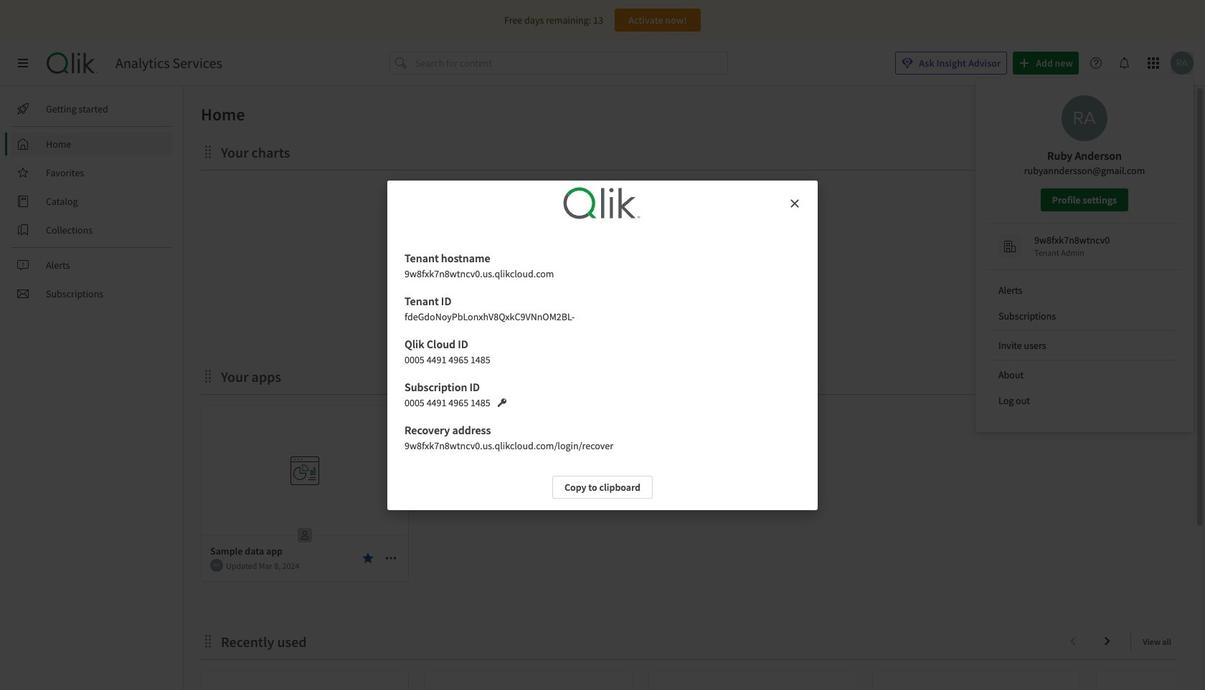 Task type: vqa. For each thing, say whether or not it's contained in the screenshot.
Edit Icon
no



Task type: describe. For each thing, give the bounding box(es) containing it.
0 vertical spatial move collection image
[[201, 145, 215, 159]]

ruby anderson element
[[210, 560, 223, 573]]

0 horizontal spatial ruby anderson image
[[210, 560, 223, 573]]



Task type: locate. For each thing, give the bounding box(es) containing it.
remove from favorites image
[[362, 553, 374, 565]]

1 horizontal spatial ruby anderson image
[[1062, 95, 1108, 141]]

navigation pane element
[[0, 92, 183, 311]]

ruby anderson image
[[1171, 52, 1194, 75]]

ruby anderson image
[[1062, 95, 1108, 141], [210, 560, 223, 573]]

close sidebar menu image
[[17, 57, 29, 69]]

1 vertical spatial ruby anderson image
[[210, 560, 223, 573]]

0 vertical spatial ruby anderson image
[[1062, 95, 1108, 141]]

main content
[[178, 86, 1205, 691]]

move collection image
[[201, 145, 215, 159], [201, 369, 215, 384], [201, 635, 215, 649]]

1 vertical spatial move collection image
[[201, 369, 215, 384]]

2 vertical spatial move collection image
[[201, 635, 215, 649]]

analytics services element
[[116, 55, 222, 72]]



